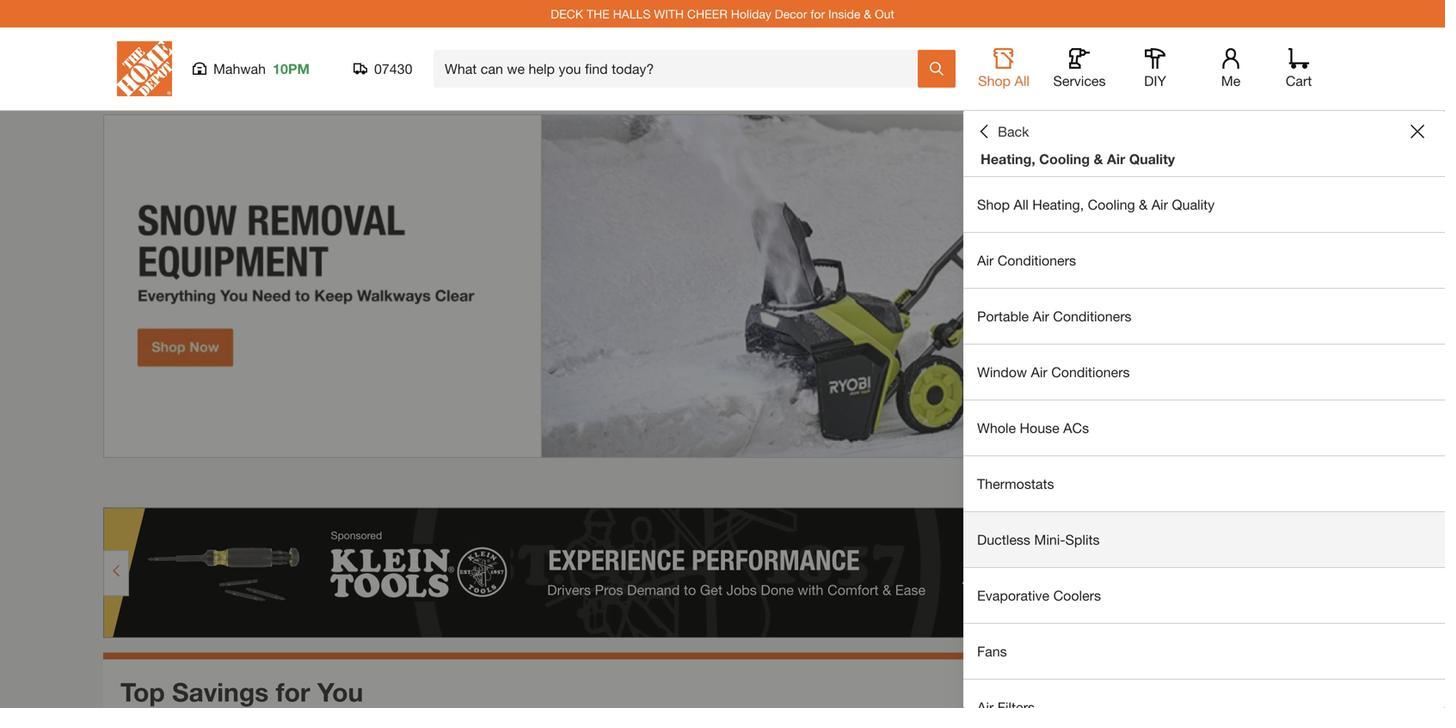 Task type: vqa. For each thing, say whether or not it's contained in the screenshot.
fourth no additional items included from the left
no



Task type: locate. For each thing, give the bounding box(es) containing it.
me button
[[1203, 48, 1258, 89]]

0 vertical spatial quality
[[1129, 151, 1175, 167]]

1 vertical spatial shop
[[977, 197, 1010, 213]]

mini-
[[1034, 532, 1065, 548]]

the
[[587, 7, 610, 21]]

ductless mini-splits
[[977, 532, 1100, 548]]

portable air conditioners link
[[963, 289, 1445, 344]]

for left the you at the left of page
[[276, 677, 310, 708]]

heating, cooling & air quality
[[981, 151, 1175, 167]]

& left out
[[864, 7, 871, 21]]

cooling up shop all heating, cooling & air quality
[[1039, 151, 1090, 167]]

deck
[[551, 7, 583, 21]]

conditioners
[[997, 252, 1076, 269], [1053, 308, 1132, 325], [1051, 364, 1130, 381]]

ductless mini-splits link
[[963, 513, 1445, 568]]

07430
[[374, 61, 412, 77]]

1 vertical spatial &
[[1094, 151, 1103, 167]]

shop
[[978, 73, 1011, 89], [977, 197, 1010, 213]]

07430 button
[[354, 60, 413, 77]]

air
[[1107, 151, 1125, 167], [1151, 197, 1168, 213], [977, 252, 994, 269], [1033, 308, 1049, 325], [1031, 364, 1047, 381]]

ductless
[[977, 532, 1030, 548]]

whole
[[977, 420, 1016, 437]]

shop all heating, cooling & air quality
[[977, 197, 1215, 213]]

deck the halls with cheer holiday decor for inside & out link
[[551, 7, 894, 21]]

for left inside
[[810, 7, 825, 21]]

deck the halls with cheer holiday decor for inside & out
[[551, 7, 894, 21]]

evaporative
[[977, 588, 1049, 604]]

quality up shop all heating, cooling & air quality link
[[1129, 151, 1175, 167]]

2 vertical spatial conditioners
[[1051, 364, 1130, 381]]

thermostats link
[[963, 457, 1445, 512]]

menu
[[963, 177, 1445, 709]]

diy button
[[1128, 48, 1183, 89]]

all up back
[[1014, 73, 1030, 89]]

with
[[654, 7, 684, 21]]

diy
[[1144, 73, 1166, 89]]

quality up air conditioners link
[[1172, 197, 1215, 213]]

shop all
[[978, 73, 1030, 89]]

top savings for you
[[120, 677, 363, 708]]

mahwah 10pm
[[213, 61, 310, 77]]

0 horizontal spatial for
[[276, 677, 310, 708]]

air conditioners
[[977, 252, 1076, 269]]

heating,
[[981, 151, 1035, 167], [1032, 197, 1084, 213]]

mahwah
[[213, 61, 266, 77]]

decor
[[775, 7, 807, 21]]

& up shop all heating, cooling & air quality
[[1094, 151, 1103, 167]]

heating, down the back button
[[981, 151, 1035, 167]]

2 horizontal spatial &
[[1139, 197, 1148, 213]]

1 vertical spatial quality
[[1172, 197, 1215, 213]]

services button
[[1052, 48, 1107, 89]]

shop for shop all heating, cooling & air quality
[[977, 197, 1010, 213]]

conditioners up window air conditioners
[[1053, 308, 1132, 325]]

cooling down heating, cooling & air quality
[[1088, 197, 1135, 213]]

window air conditioners link
[[963, 345, 1445, 400]]

0 horizontal spatial &
[[864, 7, 871, 21]]

1 vertical spatial cooling
[[1088, 197, 1135, 213]]

quality
[[1129, 151, 1175, 167], [1172, 197, 1215, 213]]

cart link
[[1280, 48, 1318, 89]]

all
[[1014, 73, 1030, 89], [1014, 197, 1029, 213]]

heating, down heating, cooling & air quality
[[1032, 197, 1084, 213]]

0 vertical spatial shop
[[978, 73, 1011, 89]]

coolers
[[1053, 588, 1101, 604]]

all inside button
[[1014, 73, 1030, 89]]

&
[[864, 7, 871, 21], [1094, 151, 1103, 167], [1139, 197, 1148, 213]]

cooling
[[1039, 151, 1090, 167], [1088, 197, 1135, 213]]

air up air conditioners link
[[1151, 197, 1168, 213]]

all up air conditioners
[[1014, 197, 1029, 213]]

drawer close image
[[1411, 125, 1424, 138]]

0 vertical spatial for
[[810, 7, 825, 21]]

shop inside shop all button
[[978, 73, 1011, 89]]

0 vertical spatial all
[[1014, 73, 1030, 89]]

1 vertical spatial for
[[276, 677, 310, 708]]

conditioners up portable air conditioners
[[997, 252, 1076, 269]]

& down heating, cooling & air quality
[[1139, 197, 1148, 213]]

shop all heating, cooling & air quality link
[[963, 177, 1445, 232]]

for
[[810, 7, 825, 21], [276, 677, 310, 708]]

shop up air conditioners
[[977, 197, 1010, 213]]

portable
[[977, 308, 1029, 325]]

feedback link image
[[1422, 291, 1445, 384]]

1 vertical spatial all
[[1014, 197, 1029, 213]]

evaporative coolers link
[[963, 569, 1445, 624]]

shop inside shop all heating, cooling & air quality link
[[977, 197, 1010, 213]]

shop up the back button
[[978, 73, 1011, 89]]

the home depot logo image
[[117, 41, 172, 96]]

out
[[875, 7, 894, 21]]

cheer
[[687, 7, 728, 21]]

1 vertical spatial conditioners
[[1053, 308, 1132, 325]]

air right portable
[[1033, 308, 1049, 325]]

conditioners up acs
[[1051, 364, 1130, 381]]

0 vertical spatial heating,
[[981, 151, 1035, 167]]

1 horizontal spatial &
[[1094, 151, 1103, 167]]



Task type: describe. For each thing, give the bounding box(es) containing it.
whole house acs link
[[963, 401, 1445, 456]]

window air conditioners
[[977, 364, 1130, 381]]

you
[[317, 677, 363, 708]]

shop all button
[[976, 48, 1031, 89]]

back button
[[977, 123, 1029, 140]]

acs
[[1063, 420, 1089, 437]]

splits
[[1065, 532, 1100, 548]]

top
[[120, 677, 165, 708]]

evaporative coolers
[[977, 588, 1101, 604]]

inside
[[828, 7, 860, 21]]

10pm
[[273, 61, 310, 77]]

1 vertical spatial heating,
[[1032, 197, 1084, 213]]

conditioners for portable
[[1053, 308, 1132, 325]]

conditioners for window
[[1051, 364, 1130, 381]]

window
[[977, 364, 1027, 381]]

air conditioners link
[[963, 233, 1445, 288]]

fans link
[[963, 624, 1445, 680]]

savings
[[172, 677, 269, 708]]

air right window at the bottom of page
[[1031, 364, 1047, 381]]

fans
[[977, 644, 1007, 660]]

halls
[[613, 7, 651, 21]]

0 vertical spatial &
[[864, 7, 871, 21]]

0 vertical spatial cooling
[[1039, 151, 1090, 167]]

1 horizontal spatial for
[[810, 7, 825, 21]]

back
[[998, 123, 1029, 140]]

thermostats
[[977, 476, 1054, 492]]

cart
[[1286, 73, 1312, 89]]

house
[[1020, 420, 1059, 437]]

menu containing shop all heating, cooling & air quality
[[963, 177, 1445, 709]]

all for shop all heating, cooling & air quality
[[1014, 197, 1029, 213]]

air up shop all heating, cooling & air quality
[[1107, 151, 1125, 167]]

whole house acs
[[977, 420, 1089, 437]]

2 vertical spatial &
[[1139, 197, 1148, 213]]

shop for shop all
[[978, 73, 1011, 89]]

holiday
[[731, 7, 771, 21]]

air up portable
[[977, 252, 994, 269]]

services
[[1053, 73, 1106, 89]]

What can we help you find today? search field
[[445, 51, 917, 87]]

portable air conditioners
[[977, 308, 1132, 325]]

image for snow removal equipment everything you need to keep walkways clear image
[[103, 114, 1342, 458]]

me
[[1221, 73, 1241, 89]]

0 vertical spatial conditioners
[[997, 252, 1076, 269]]

all for shop all
[[1014, 73, 1030, 89]]



